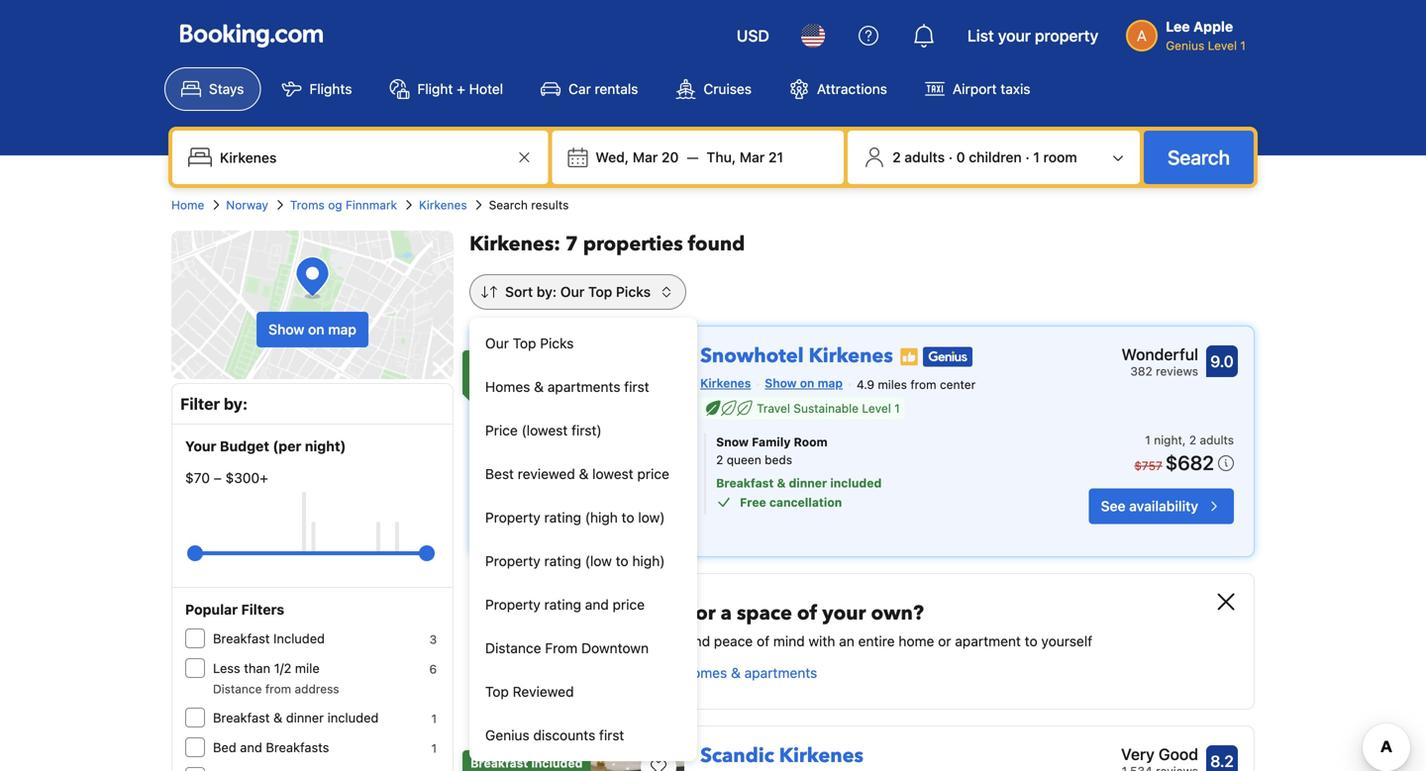 Task type: describe. For each thing, give the bounding box(es) containing it.
(per
[[273, 438, 301, 455]]

family
[[752, 435, 791, 449]]

1 inside lee apple genius level 1
[[1241, 39, 1246, 52]]

see availability
[[1101, 498, 1199, 514]]

first)
[[572, 422, 602, 439]]

1 horizontal spatial show on map
[[765, 376, 843, 390]]

kirkenes right finnmark on the left of the page
[[419, 198, 467, 212]]

bed
[[213, 740, 236, 755]]

genius discounts first
[[485, 728, 624, 744]]

0 vertical spatial top
[[588, 284, 612, 300]]

own?
[[871, 600, 924, 627]]

free cancellation
[[740, 496, 842, 509]]

2 horizontal spatial show
[[765, 376, 797, 390]]

2 for 2 adults · 0 children · 1 room
[[893, 149, 901, 165]]

usd
[[737, 26, 770, 45]]

1 vertical spatial breakfast & dinner included
[[213, 711, 379, 726]]

home
[[899, 633, 934, 650]]

wed, mar 20 — thu, mar 21
[[596, 149, 784, 165]]

troms
[[290, 198, 325, 212]]

kirkenes up 4.9
[[809, 343, 893, 370]]

kirkenes link
[[419, 196, 467, 214]]

1 horizontal spatial on
[[800, 376, 815, 390]]

3
[[429, 633, 437, 647]]

space
[[737, 600, 792, 627]]

wonderful element
[[1122, 343, 1199, 366]]

your inside looking for a space of your own? find privacy and peace of mind with an entire home or apartment to yourself
[[822, 600, 866, 627]]

1 horizontal spatial map
[[818, 376, 843, 390]]

top reviewed
[[485, 684, 574, 700]]

availability
[[1129, 498, 1199, 514]]

show for show on map 'button'
[[269, 321, 305, 338]]

first inside button
[[624, 379, 649, 395]]

0 vertical spatial our
[[560, 284, 585, 300]]

discounts
[[533, 728, 596, 744]]

distance from downtown
[[485, 640, 649, 657]]

map inside 'button'
[[328, 321, 357, 338]]

thu,
[[707, 149, 736, 165]]

good
[[1159, 745, 1199, 764]]

property for property rating (low to high)
[[485, 553, 541, 570]]

norway link
[[226, 196, 268, 214]]

find
[[605, 633, 633, 650]]

included inside 2 queen beds breakfast & dinner included
[[830, 476, 882, 490]]

best
[[485, 466, 514, 482]]

2 adults · 0 children · 1 room
[[893, 149, 1077, 165]]

search results updated. kirkenes: 7 properties found. element
[[470, 231, 1255, 259]]

usd button
[[725, 12, 781, 59]]

kirkenes:
[[470, 231, 561, 258]]

search for search
[[1168, 146, 1230, 169]]

1 horizontal spatial from
[[911, 378, 937, 392]]

search button
[[1144, 131, 1254, 184]]

looking for a space of your own? image
[[486, 590, 589, 693]]

very
[[1121, 745, 1155, 764]]

distance for distance from downtown
[[485, 640, 541, 657]]

snow
[[716, 435, 749, 449]]

stays
[[209, 81, 244, 97]]

1 horizontal spatial breakfast & dinner included
[[474, 357, 586, 388]]

rating for and
[[544, 597, 581, 613]]

sustainable
[[794, 401, 859, 415]]

free
[[740, 496, 766, 509]]

property rating and price
[[485, 597, 645, 613]]

included inside breakfast & dinner included
[[504, 374, 556, 388]]

dinner inside 2 queen beds breakfast & dinner included
[[789, 476, 827, 490]]

1 horizontal spatial picks
[[616, 284, 651, 300]]

apartment
[[955, 633, 1021, 650]]

booking.com image
[[180, 24, 323, 48]]

0
[[957, 149, 965, 165]]

reviewed
[[518, 466, 575, 482]]

entire inside button
[[644, 665, 681, 681]]

7
[[565, 231, 578, 258]]

scored 9.0 element
[[1206, 346, 1238, 377]]

property rating (high to low) button
[[469, 496, 697, 540]]

travel sustainable level 1
[[757, 401, 900, 415]]

address
[[295, 682, 339, 696]]

(low
[[585, 553, 612, 570]]

properties
[[583, 231, 683, 258]]

$70 – $300+
[[185, 470, 268, 486]]

price (lowest first) button
[[469, 409, 697, 453]]

search for search results
[[489, 198, 528, 212]]

included
[[273, 631, 325, 646]]

this property is part of our preferred partner program. it's committed to providing excellent service and good value. it'll pay us a higher commission if you make a booking. image
[[899, 347, 919, 367]]

car
[[569, 81, 591, 97]]

airport taxis link
[[908, 67, 1047, 111]]

2 vertical spatial top
[[485, 684, 509, 700]]

—
[[687, 149, 699, 165]]

show for show entire homes & apartments button
[[605, 665, 640, 681]]

9.0
[[1211, 352, 1234, 371]]

looking for a space of your own? find privacy and peace of mind with an entire home or apartment to yourself
[[605, 600, 1093, 650]]

taxis
[[1001, 81, 1031, 97]]

og
[[328, 198, 342, 212]]

sort by: our top picks
[[505, 284, 651, 300]]

snow family room
[[716, 435, 828, 449]]

6
[[429, 663, 437, 677]]

show entire homes & apartments button
[[605, 664, 817, 683]]

home
[[171, 198, 204, 212]]

scandic
[[700, 743, 774, 770]]

2 vertical spatial and
[[240, 740, 262, 755]]

children
[[969, 149, 1022, 165]]

1 vertical spatial top
[[513, 335, 536, 352]]

beds
[[765, 453, 792, 467]]

property
[[1035, 26, 1099, 45]]

,
[[1183, 433, 1186, 447]]

level inside lee apple genius level 1
[[1208, 39, 1237, 52]]

first inside button
[[599, 728, 624, 744]]

snowhotel kirkenes link
[[700, 335, 893, 370]]

found
[[688, 231, 745, 258]]

on inside 'button'
[[308, 321, 324, 338]]

lee apple genius level 1
[[1166, 18, 1246, 52]]

1 vertical spatial 2
[[1189, 433, 1197, 447]]

breakfast included
[[471, 757, 583, 771]]

(lowest
[[522, 422, 568, 439]]

1 inside "dropdown button"
[[1033, 149, 1040, 165]]

1 vertical spatial price
[[613, 597, 645, 613]]

property rating (low to high) button
[[469, 540, 697, 583]]

less
[[213, 661, 240, 676]]

breakfasts
[[266, 740, 329, 755]]

distance from downtown button
[[469, 627, 697, 671]]

filter
[[180, 395, 220, 414]]

included down address
[[327, 711, 379, 726]]

less than 1/2 mile
[[213, 661, 320, 676]]

0 vertical spatial of
[[797, 600, 817, 627]]



Task type: locate. For each thing, give the bounding box(es) containing it.
price right lowest
[[637, 466, 669, 482]]

1 vertical spatial map
[[818, 376, 843, 390]]

0 vertical spatial first
[[624, 379, 649, 395]]

list your property
[[968, 26, 1099, 45]]

2 horizontal spatial dinner
[[789, 476, 827, 490]]

genius discounts available at this property. image
[[923, 347, 972, 367], [923, 347, 972, 367]]

2 horizontal spatial 2
[[1189, 433, 1197, 447]]

snowhotel
[[700, 343, 804, 370]]

included down genius discounts first
[[531, 757, 583, 771]]

your up an
[[822, 600, 866, 627]]

of up with
[[797, 600, 817, 627]]

breakfast & dinner included down our top picks
[[474, 357, 586, 388]]

0 horizontal spatial by:
[[224, 395, 248, 414]]

breakfast down genius discounts first
[[471, 757, 528, 771]]

2 vertical spatial rating
[[544, 597, 581, 613]]

breakfast up bed
[[213, 711, 270, 726]]

0 vertical spatial property
[[485, 510, 541, 526]]

1 horizontal spatial our
[[560, 284, 585, 300]]

group
[[195, 538, 427, 570]]

0 horizontal spatial apartments
[[548, 379, 621, 395]]

a
[[721, 600, 732, 627]]

1 vertical spatial search
[[489, 198, 528, 212]]

norway
[[226, 198, 268, 212]]

hotel
[[469, 81, 503, 97]]

our down 7
[[560, 284, 585, 300]]

rating left (low
[[544, 553, 581, 570]]

1 horizontal spatial entire
[[858, 633, 895, 650]]

1 horizontal spatial 2
[[893, 149, 901, 165]]

apartments inside button
[[744, 665, 817, 681]]

1 vertical spatial rating
[[544, 553, 581, 570]]

to for (high
[[622, 510, 634, 526]]

top down kirkenes: 7 properties found
[[588, 284, 612, 300]]

from
[[545, 640, 578, 657]]

$300+
[[225, 470, 268, 486]]

breakfast up free
[[716, 476, 774, 490]]

· left 0
[[949, 149, 953, 165]]

attractions link
[[773, 67, 904, 111]]

1 horizontal spatial show
[[605, 665, 640, 681]]

night)
[[305, 438, 346, 455]]

0 vertical spatial show
[[269, 321, 305, 338]]

0 vertical spatial your
[[998, 26, 1031, 45]]

genius up breakfast included
[[485, 728, 530, 744]]

2 mar from the left
[[740, 149, 765, 165]]

filter by:
[[180, 395, 248, 414]]

382
[[1130, 365, 1153, 378]]

popular
[[185, 602, 238, 618]]

1 vertical spatial show on map
[[765, 376, 843, 390]]

2 down snow
[[716, 453, 723, 467]]

property for property rating (high to low)
[[485, 510, 541, 526]]

apartments down 'our top picks' button
[[548, 379, 621, 395]]

wed, mar 20 button
[[588, 140, 687, 175]]

genius down lee
[[1166, 39, 1205, 52]]

Where are you going? field
[[212, 140, 512, 175]]

price up find
[[613, 597, 645, 613]]

0 vertical spatial picks
[[616, 284, 651, 300]]

yourself
[[1041, 633, 1093, 650]]

flight + hotel link
[[373, 67, 520, 111]]

night
[[1154, 433, 1183, 447]]

0 horizontal spatial of
[[757, 633, 770, 650]]

of left mind
[[757, 633, 770, 650]]

your account menu lee apple genius level 1 element
[[1126, 9, 1254, 54]]

1 vertical spatial apartments
[[744, 665, 817, 681]]

2 inside 2 queen beds breakfast & dinner included
[[716, 453, 723, 467]]

this property is part of our preferred partner program. it's committed to providing excellent service and good value. it'll pay us a higher commission if you make a booking. image
[[899, 347, 919, 367]]

& inside button
[[534, 379, 544, 395]]

with
[[809, 633, 835, 650]]

0 horizontal spatial map
[[328, 321, 357, 338]]

show entire homes & apartments
[[605, 665, 817, 681]]

0 vertical spatial show on map
[[269, 321, 357, 338]]

2 vertical spatial property
[[485, 597, 541, 613]]

1 rating from the top
[[544, 510, 581, 526]]

picks up homes & apartments first
[[540, 335, 574, 352]]

picks inside 'our top picks' button
[[540, 335, 574, 352]]

apartments down mind
[[744, 665, 817, 681]]

adults right ,
[[1200, 433, 1234, 447]]

budget
[[220, 438, 269, 455]]

by: for filter
[[224, 395, 248, 414]]

0 vertical spatial search
[[1168, 146, 1230, 169]]

flight
[[417, 81, 453, 97]]

property up property rating and price in the bottom left of the page
[[485, 553, 541, 570]]

lee
[[1166, 18, 1190, 35]]

included down snow family room link
[[830, 476, 882, 490]]

1 vertical spatial distance
[[213, 682, 262, 696]]

your right "list"
[[998, 26, 1031, 45]]

mar left 20
[[633, 149, 658, 165]]

distance up top reviewed
[[485, 640, 541, 657]]

filters
[[241, 602, 284, 618]]

2 vertical spatial dinner
[[286, 711, 324, 726]]

0 horizontal spatial show
[[269, 321, 305, 338]]

to inside looking for a space of your own? find privacy and peace of mind with an entire home or apartment to yourself
[[1025, 633, 1038, 650]]

by: right the sort
[[537, 284, 557, 300]]

price
[[485, 422, 518, 439]]

to left low)
[[622, 510, 634, 526]]

rating left (high at the left bottom of the page
[[544, 510, 581, 526]]

1 horizontal spatial and
[[585, 597, 609, 613]]

0 vertical spatial map
[[328, 321, 357, 338]]

0 vertical spatial breakfast & dinner included
[[474, 357, 586, 388]]

0 vertical spatial to
[[622, 510, 634, 526]]

property for property rating and price
[[485, 597, 541, 613]]

by: for sort
[[537, 284, 557, 300]]

rating for (high
[[544, 510, 581, 526]]

property rating (low to high)
[[485, 553, 665, 570]]

breakfast included
[[213, 631, 325, 646]]

dinner up breakfasts
[[286, 711, 324, 726]]

reviewed
[[513, 684, 574, 700]]

0 horizontal spatial ·
[[949, 149, 953, 165]]

center
[[940, 378, 976, 392]]

distance for distance from address
[[213, 682, 262, 696]]

rentals
[[595, 81, 638, 97]]

level down apple
[[1208, 39, 1237, 52]]

price (lowest first)
[[485, 422, 602, 439]]

and inside looking for a space of your own? find privacy and peace of mind with an entire home or apartment to yourself
[[686, 633, 710, 650]]

scored 8.2 element
[[1206, 746, 1238, 772]]

2 · from the left
[[1026, 149, 1030, 165]]

see availability link
[[1089, 489, 1234, 524]]

1 vertical spatial and
[[686, 633, 710, 650]]

search results
[[489, 198, 569, 212]]

3 rating from the top
[[544, 597, 581, 613]]

2 inside "dropdown button"
[[893, 149, 901, 165]]

scandic kirkenes
[[700, 743, 864, 770]]

1 horizontal spatial ·
[[1026, 149, 1030, 165]]

results
[[531, 198, 569, 212]]

and right bed
[[240, 740, 262, 755]]

top left reviewed
[[485, 684, 509, 700]]

dinner up 'cancellation'
[[789, 476, 827, 490]]

from down 1/2
[[265, 682, 291, 696]]

1 property from the top
[[485, 510, 541, 526]]

0 horizontal spatial genius
[[485, 728, 530, 744]]

snowhotel kirkenes image
[[486, 343, 685, 541]]

downtown
[[581, 640, 649, 657]]

apartments inside button
[[548, 379, 621, 395]]

0 vertical spatial distance
[[485, 640, 541, 657]]

1 vertical spatial by:
[[224, 395, 248, 414]]

an
[[839, 633, 855, 650]]

distance inside distance from downtown 'button'
[[485, 640, 541, 657]]

(high
[[585, 510, 618, 526]]

0 horizontal spatial dinner
[[286, 711, 324, 726]]

first right the discounts
[[599, 728, 624, 744]]

$70
[[185, 470, 210, 486]]

1 horizontal spatial by:
[[537, 284, 557, 300]]

our up homes
[[485, 335, 509, 352]]

1 mar from the left
[[633, 149, 658, 165]]

picks down 'properties'
[[616, 284, 651, 300]]

flights link
[[265, 67, 369, 111]]

0 vertical spatial apartments
[[548, 379, 621, 395]]

0 vertical spatial price
[[637, 466, 669, 482]]

kirkenes right scandic
[[779, 743, 864, 770]]

1 horizontal spatial your
[[998, 26, 1031, 45]]

from right miles
[[911, 378, 937, 392]]

scandic kirkenes link
[[700, 735, 864, 770]]

level down 4.9
[[862, 401, 891, 415]]

1 vertical spatial your
[[822, 600, 866, 627]]

level
[[1208, 39, 1237, 52], [862, 401, 891, 415]]

& inside breakfast & dinner included
[[535, 357, 544, 370]]

finnmark
[[346, 198, 397, 212]]

2 for 2 queen beds breakfast & dinner included
[[716, 453, 723, 467]]

2 vertical spatial 2
[[716, 453, 723, 467]]

cruises link
[[659, 67, 769, 111]]

3 property from the top
[[485, 597, 541, 613]]

1 horizontal spatial level
[[1208, 39, 1237, 52]]

0 vertical spatial level
[[1208, 39, 1237, 52]]

breakfast up homes
[[474, 357, 532, 370]]

and up find
[[585, 597, 609, 613]]

show inside 'button'
[[269, 321, 305, 338]]

to right (low
[[616, 553, 629, 570]]

1 vertical spatial entire
[[644, 665, 681, 681]]

than
[[244, 661, 270, 676]]

breakfast down popular filters
[[213, 631, 270, 646]]

1 vertical spatial level
[[862, 401, 891, 415]]

adults inside "dropdown button"
[[905, 149, 945, 165]]

0 horizontal spatial 2
[[716, 453, 723, 467]]

1 vertical spatial of
[[757, 633, 770, 650]]

0 horizontal spatial top
[[485, 684, 509, 700]]

our inside button
[[485, 335, 509, 352]]

search inside search button
[[1168, 146, 1230, 169]]

2 vertical spatial show
[[605, 665, 640, 681]]

1 horizontal spatial distance
[[485, 640, 541, 657]]

adults left 0
[[905, 149, 945, 165]]

homes & apartments first button
[[469, 365, 697, 409]]

by: right filter
[[224, 395, 248, 414]]

property down best
[[485, 510, 541, 526]]

0 horizontal spatial level
[[862, 401, 891, 415]]

1 horizontal spatial search
[[1168, 146, 1230, 169]]

0 horizontal spatial picks
[[540, 335, 574, 352]]

property up distance from downtown
[[485, 597, 541, 613]]

dinner inside breakfast & dinner included
[[547, 357, 586, 370]]

genius
[[1166, 39, 1205, 52], [485, 728, 530, 744]]

genius inside lee apple genius level 1
[[1166, 39, 1205, 52]]

entire inside looking for a space of your own? find privacy and peace of mind with an entire home or apartment to yourself
[[858, 633, 895, 650]]

genius inside button
[[485, 728, 530, 744]]

1 vertical spatial adults
[[1200, 433, 1234, 447]]

1 vertical spatial dinner
[[789, 476, 827, 490]]

wonderful
[[1122, 345, 1199, 364]]

0 horizontal spatial distance
[[213, 682, 262, 696]]

or
[[938, 633, 951, 650]]

very good element
[[1121, 743, 1199, 767]]

1 horizontal spatial genius
[[1166, 39, 1205, 52]]

+
[[457, 81, 465, 97]]

rating up "from"
[[544, 597, 581, 613]]

4.9
[[857, 378, 875, 392]]

& inside 2 queen beds breakfast & dinner included
[[777, 476, 786, 490]]

property rating (high to low)
[[485, 510, 665, 526]]

bed and breakfasts
[[213, 740, 329, 755]]

and inside property rating and price button
[[585, 597, 609, 613]]

0 horizontal spatial adults
[[905, 149, 945, 165]]

· right children
[[1026, 149, 1030, 165]]

dinner up homes & apartments first
[[547, 357, 586, 370]]

see
[[1101, 498, 1126, 514]]

show on map button
[[257, 312, 368, 348]]

1 · from the left
[[949, 149, 953, 165]]

0 vertical spatial and
[[585, 597, 609, 613]]

looking
[[605, 600, 683, 627]]

top reviewed button
[[469, 671, 697, 714]]

1 vertical spatial show
[[765, 376, 797, 390]]

2 adults · 0 children · 1 room button
[[856, 139, 1132, 176]]

breakfast
[[474, 357, 532, 370], [716, 476, 774, 490], [213, 631, 270, 646], [213, 711, 270, 726], [471, 757, 528, 771]]

breakfast inside breakfast & dinner included
[[474, 357, 532, 370]]

0 horizontal spatial search
[[489, 198, 528, 212]]

1 horizontal spatial of
[[797, 600, 817, 627]]

included down our top picks
[[504, 374, 556, 388]]

0 vertical spatial dinner
[[547, 357, 586, 370]]

1 horizontal spatial mar
[[740, 149, 765, 165]]

8.2
[[1211, 752, 1234, 771]]

0 horizontal spatial from
[[265, 682, 291, 696]]

0 vertical spatial on
[[308, 321, 324, 338]]

2 right ,
[[1189, 433, 1197, 447]]

1 horizontal spatial adults
[[1200, 433, 1234, 447]]

lowest
[[592, 466, 634, 482]]

1 vertical spatial genius
[[485, 728, 530, 744]]

price
[[637, 466, 669, 482], [613, 597, 645, 613]]

car rentals link
[[524, 67, 655, 111]]

miles
[[878, 378, 907, 392]]

show inside button
[[605, 665, 640, 681]]

0 horizontal spatial and
[[240, 740, 262, 755]]

picks
[[616, 284, 651, 300], [540, 335, 574, 352]]

20
[[662, 149, 679, 165]]

breakfast & dinner included up breakfasts
[[213, 711, 379, 726]]

entire down privacy
[[644, 665, 681, 681]]

thu, mar 21 button
[[699, 140, 791, 175]]

2 vertical spatial to
[[1025, 633, 1038, 650]]

popular filters
[[185, 602, 284, 618]]

0 vertical spatial 2
[[893, 149, 901, 165]]

entire right an
[[858, 633, 895, 650]]

and down for
[[686, 633, 710, 650]]

rating for (low
[[544, 553, 581, 570]]

top up homes
[[513, 335, 536, 352]]

wonderful 382 reviews
[[1122, 345, 1199, 378]]

1 vertical spatial property
[[485, 553, 541, 570]]

&
[[535, 357, 544, 370], [534, 379, 544, 395], [579, 466, 589, 482], [777, 476, 786, 490], [731, 665, 741, 681], [273, 711, 282, 726]]

2 rating from the top
[[544, 553, 581, 570]]

distance down less
[[213, 682, 262, 696]]

2 left 0
[[893, 149, 901, 165]]

0 horizontal spatial on
[[308, 321, 324, 338]]

to left yourself
[[1025, 633, 1038, 650]]

0 horizontal spatial show on map
[[269, 321, 357, 338]]

0 horizontal spatial our
[[485, 335, 509, 352]]

kirkenes down 'snowhotel'
[[700, 376, 751, 390]]

4.9 miles from center
[[857, 378, 976, 392]]

to for (low
[[616, 553, 629, 570]]

cancellation
[[769, 496, 842, 509]]

2
[[893, 149, 901, 165], [1189, 433, 1197, 447], [716, 453, 723, 467]]

troms og finnmark link
[[290, 196, 397, 214]]

0 horizontal spatial mar
[[633, 149, 658, 165]]

1 vertical spatial from
[[265, 682, 291, 696]]

very good
[[1121, 745, 1199, 764]]

0 vertical spatial from
[[911, 378, 937, 392]]

breakfast inside 2 queen beds breakfast & dinner included
[[716, 476, 774, 490]]

0 vertical spatial entire
[[858, 633, 895, 650]]

0 vertical spatial genius
[[1166, 39, 1205, 52]]

privacy
[[636, 633, 683, 650]]

list your property link
[[956, 12, 1111, 59]]

0 vertical spatial adults
[[905, 149, 945, 165]]

mar left '21'
[[740, 149, 765, 165]]

1 vertical spatial on
[[800, 376, 815, 390]]

room
[[1044, 149, 1077, 165]]

0 vertical spatial rating
[[544, 510, 581, 526]]

snowhotel kirkenes
[[700, 343, 893, 370]]

0 horizontal spatial entire
[[644, 665, 681, 681]]

1 vertical spatial our
[[485, 335, 509, 352]]

best reviewed & lowest price button
[[469, 453, 697, 496]]

show on map inside 'button'
[[269, 321, 357, 338]]

snow family room link
[[716, 433, 1051, 451]]

first down 'our top picks' button
[[624, 379, 649, 395]]

2 property from the top
[[485, 553, 541, 570]]



Task type: vqa. For each thing, say whether or not it's contained in the screenshot.
The
no



